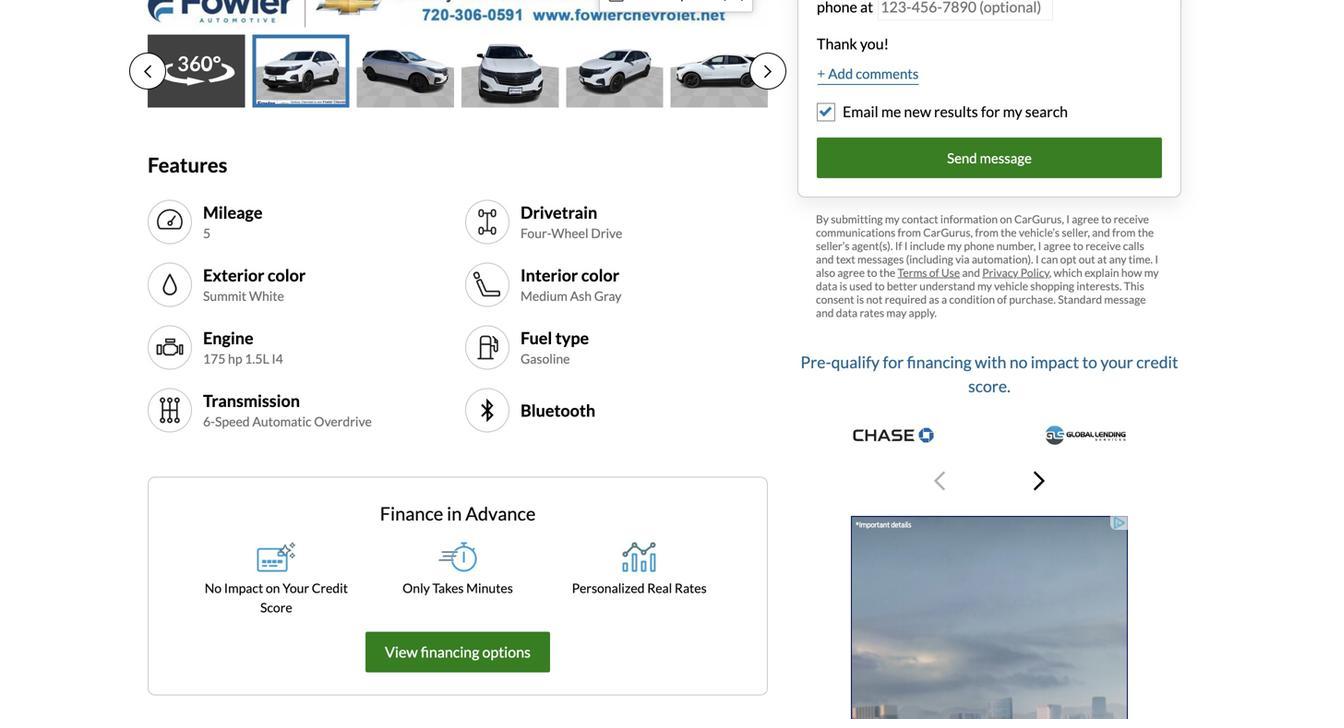 Task type: vqa. For each thing, say whether or not it's contained in the screenshot.


Task type: locate. For each thing, give the bounding box(es) containing it.
is left not
[[856, 293, 864, 306]]

1 vertical spatial message
[[1104, 293, 1146, 306]]

comments
[[856, 65, 919, 82]]

credit
[[312, 580, 348, 596]]

and
[[1092, 226, 1110, 239], [816, 252, 834, 266], [962, 266, 980, 279], [816, 306, 834, 319]]

i
[[1066, 212, 1070, 226], [904, 239, 908, 252], [1038, 239, 1041, 252], [1036, 252, 1039, 266], [1155, 252, 1158, 266]]

1 horizontal spatial from
[[975, 226, 999, 239]]

my right the how
[[1144, 266, 1159, 279]]

prev page image
[[144, 64, 151, 79]]

to right seller,
[[1101, 212, 1112, 226]]

on up score
[[266, 580, 280, 596]]

message down the how
[[1104, 293, 1146, 306]]

of down privacy
[[997, 293, 1007, 306]]

1 vertical spatial on
[[266, 580, 280, 596]]

agree right 'also'
[[837, 266, 865, 279]]

phone
[[964, 239, 994, 252]]

for inside pre-qualify for financing with no impact to your credit score.
[[883, 352, 904, 371]]

vehicle full photo image
[[148, 0, 768, 27]]

email me new results for my search
[[843, 102, 1068, 120]]

1 vertical spatial receive
[[1085, 239, 1121, 252]]

agree up ','
[[1044, 239, 1071, 252]]

receive
[[1114, 212, 1149, 226], [1085, 239, 1121, 252]]

2 horizontal spatial the
[[1138, 226, 1154, 239]]

for
[[981, 102, 1000, 120], [883, 352, 904, 371]]

the up automation).
[[1001, 226, 1017, 239]]

1 vertical spatial of
[[997, 293, 1007, 306]]

2 horizontal spatial from
[[1112, 226, 1136, 239]]

the up time. at top right
[[1138, 226, 1154, 239]]

number,
[[996, 239, 1036, 252]]

real
[[647, 580, 672, 596]]

finance
[[380, 503, 443, 525]]

1 horizontal spatial for
[[981, 102, 1000, 120]]

color inside interior color medium ash gray
[[581, 265, 619, 285]]

1 horizontal spatial on
[[1000, 212, 1012, 226]]

of left use
[[929, 266, 939, 279]]

advertisement region
[[851, 516, 1128, 719]]

agree up out
[[1072, 212, 1099, 226]]

(including
[[906, 252, 953, 266]]

color up the white
[[268, 265, 306, 285]]

cargurus, up number,
[[1014, 212, 1064, 226]]

2 color from the left
[[581, 265, 619, 285]]

cargurus,
[[1014, 212, 1064, 226], [923, 226, 973, 239]]

contact
[[902, 212, 938, 226]]

options
[[482, 643, 531, 661]]

agree
[[1072, 212, 1099, 226], [1044, 239, 1071, 252], [837, 266, 865, 279]]

exterior color image
[[155, 270, 185, 300]]

which
[[1054, 266, 1082, 279]]

view vehicle photo 3 image
[[357, 35, 454, 108]]

and left text
[[816, 252, 834, 266]]

financing left with
[[907, 352, 972, 371]]

1 vertical spatial financing
[[421, 643, 479, 661]]

0 vertical spatial agree
[[1072, 212, 1099, 226]]

overdrive
[[314, 414, 372, 429]]

0 vertical spatial for
[[981, 102, 1000, 120]]

cargurus, up via
[[923, 226, 973, 239]]

is left used
[[840, 279, 847, 293]]

color
[[268, 265, 306, 285], [581, 265, 619, 285]]

to left at
[[1073, 239, 1083, 252]]

next page image
[[764, 64, 772, 79]]

submitting
[[831, 212, 883, 226]]

0 horizontal spatial message
[[980, 149, 1032, 166]]

a
[[941, 293, 947, 306]]

on up number,
[[1000, 212, 1012, 226]]

view vehicle photo 2 image
[[252, 35, 350, 108]]

0 horizontal spatial for
[[883, 352, 904, 371]]

from up the any
[[1112, 226, 1136, 239]]

0 vertical spatial on
[[1000, 212, 1012, 226]]

financing right the view
[[421, 643, 479, 661]]

color up the 'gray'
[[581, 265, 619, 285]]

for right 'results'
[[981, 102, 1000, 120]]

from
[[898, 226, 921, 239], [975, 226, 999, 239], [1112, 226, 1136, 239]]

transmission image
[[155, 396, 185, 425]]

0 horizontal spatial from
[[898, 226, 921, 239]]

engine 175 hp 1.5l i4
[[203, 328, 283, 367]]

bluetooth image
[[473, 396, 502, 425]]

financing inside pre-qualify for financing with no impact to your credit score.
[[907, 352, 972, 371]]

view
[[385, 643, 418, 661]]

on inside 'no impact on your credit score'
[[266, 580, 280, 596]]

better
[[887, 279, 917, 293]]

the left terms on the right top of page
[[879, 266, 895, 279]]

0 horizontal spatial financing
[[421, 643, 479, 661]]

1 color from the left
[[268, 265, 306, 285]]

color inside exterior color summit white
[[268, 265, 306, 285]]

time.
[[1129, 252, 1153, 266]]

i right number,
[[1038, 239, 1041, 252]]

0 horizontal spatial cargurus,
[[923, 226, 973, 239]]

from up automation).
[[975, 226, 999, 239]]

privacy policy link
[[982, 266, 1049, 279]]

type
[[555, 328, 589, 348]]

2 horizontal spatial agree
[[1072, 212, 1099, 226]]

1 horizontal spatial color
[[581, 265, 619, 285]]

features
[[148, 153, 227, 177]]

drivetrain
[[521, 202, 597, 222]]

credit
[[1136, 352, 1178, 371]]

1 vertical spatial agree
[[1044, 239, 1071, 252]]

hp
[[228, 351, 242, 367]]

tab list
[[129, 35, 786, 108]]

privacy
[[982, 266, 1018, 279]]

for right qualify
[[883, 352, 904, 371]]

qualify
[[831, 352, 880, 371]]

financing
[[907, 352, 972, 371], [421, 643, 479, 661]]

plus image
[[818, 69, 825, 78]]

drive
[[591, 225, 622, 241]]

to left your
[[1082, 352, 1097, 371]]

1 horizontal spatial message
[[1104, 293, 1146, 306]]

of
[[929, 266, 939, 279], [997, 293, 1007, 306]]

financing inside button
[[421, 643, 479, 661]]

0 horizontal spatial color
[[268, 265, 306, 285]]

personalized real rates
[[572, 580, 707, 596]]

on inside by submitting my contact information on cargurus, i agree to receive communications from cargurus, from the vehicle's seller, and from the seller's agent(s). if i include my phone number, i agree to receive calls and text messages (including via automation). i can opt out at any time. i also agree to the
[[1000, 212, 1012, 226]]

data left the rates
[[836, 306, 858, 319]]

receive up calls
[[1114, 212, 1149, 226]]

your
[[1101, 352, 1133, 371]]

also
[[816, 266, 835, 279]]

used
[[849, 279, 872, 293]]

consent
[[816, 293, 854, 306]]

message right send
[[980, 149, 1032, 166]]

1 vertical spatial for
[[883, 352, 904, 371]]

0 vertical spatial message
[[980, 149, 1032, 166]]

add comments button
[[817, 62, 920, 86]]

to inside , which explain how my data is used to better understand my vehicle shopping interests. this consent is not required as a condition of purchase. standard message and data rates may apply.
[[874, 279, 885, 293]]

mileage image
[[155, 207, 185, 237]]

0 vertical spatial of
[[929, 266, 939, 279]]

fuel
[[521, 328, 552, 348]]

message
[[980, 149, 1032, 166], [1104, 293, 1146, 306]]

my left the phone
[[947, 239, 962, 252]]

terms of use and privacy policy
[[898, 266, 1049, 279]]

view vehicle photo 4 image
[[462, 35, 559, 108]]

my up if
[[885, 212, 900, 226]]

to right used
[[874, 279, 885, 293]]

and down 'also'
[[816, 306, 834, 319]]

calls
[[1123, 239, 1144, 252]]

exterior color summit white
[[203, 265, 306, 304]]

speed
[[215, 414, 250, 429]]

i right if
[[904, 239, 908, 252]]

any
[[1109, 252, 1127, 266]]

to
[[1101, 212, 1112, 226], [1073, 239, 1083, 252], [867, 266, 877, 279], [874, 279, 885, 293], [1082, 352, 1097, 371]]

0 horizontal spatial the
[[879, 266, 895, 279]]

from up the (including
[[898, 226, 921, 239]]

my left search
[[1003, 102, 1022, 120]]

score
[[260, 599, 292, 615]]

data down text
[[816, 279, 837, 293]]

1 horizontal spatial financing
[[907, 352, 972, 371]]

0 horizontal spatial of
[[929, 266, 939, 279]]

policy
[[1021, 266, 1049, 279]]

vehicle's
[[1019, 226, 1060, 239]]

0 horizontal spatial agree
[[837, 266, 865, 279]]

search
[[1025, 102, 1068, 120]]

seller's
[[816, 239, 850, 252]]

the
[[1001, 226, 1017, 239], [1138, 226, 1154, 239], [879, 266, 895, 279]]

mileage
[[203, 202, 263, 222]]

1 horizontal spatial of
[[997, 293, 1007, 306]]

to down agent(s).
[[867, 266, 877, 279]]

pre-qualify for financing with no impact to your credit score. button
[[797, 342, 1181, 509]]

automatic
[[252, 414, 312, 429]]

0 vertical spatial financing
[[907, 352, 972, 371]]

drivetrain image
[[473, 207, 502, 237]]

out
[[1079, 252, 1095, 266]]

i right time. at top right
[[1155, 252, 1158, 266]]

0 horizontal spatial on
[[266, 580, 280, 596]]

receive up "explain"
[[1085, 239, 1121, 252]]

rates
[[675, 580, 707, 596]]

rates
[[860, 306, 884, 319]]

data
[[816, 279, 837, 293], [836, 306, 858, 319]]



Task type: describe. For each thing, give the bounding box(es) containing it.
to inside pre-qualify for financing with no impact to your credit score.
[[1082, 352, 1097, 371]]

gasoline
[[521, 351, 570, 367]]

1 horizontal spatial agree
[[1044, 239, 1071, 252]]

my left vehicle
[[977, 279, 992, 293]]

message inside , which explain how my data is used to better understand my vehicle shopping interests. this consent is not required as a condition of purchase. standard message and data rates may apply.
[[1104, 293, 1146, 306]]

required
[[885, 293, 927, 306]]

send
[[947, 149, 977, 166]]

not
[[866, 293, 883, 306]]

1 horizontal spatial the
[[1001, 226, 1017, 239]]

view vehicle photo 6 image
[[671, 35, 768, 108]]

white
[[249, 288, 284, 304]]

may
[[886, 306, 907, 319]]

message inside button
[[980, 149, 1032, 166]]

explain
[[1085, 266, 1119, 279]]

i4
[[272, 351, 283, 367]]

,
[[1049, 266, 1052, 279]]

interior
[[521, 265, 578, 285]]

purchase.
[[1009, 293, 1056, 306]]

view financing options button
[[366, 632, 550, 672]]

1 horizontal spatial is
[[856, 293, 864, 306]]

drivetrain four-wheel drive
[[521, 202, 622, 241]]

apply.
[[909, 306, 937, 319]]

you!
[[860, 35, 889, 53]]

advance
[[465, 503, 536, 525]]

send message button
[[817, 138, 1162, 178]]

0 vertical spatial data
[[816, 279, 837, 293]]

finance in advance
[[380, 503, 536, 525]]

mileage 5
[[203, 202, 263, 241]]

and inside , which explain how my data is used to better understand my vehicle shopping interests. this consent is not required as a condition of purchase. standard message and data rates may apply.
[[816, 306, 834, 319]]

medium
[[521, 288, 568, 304]]

in
[[447, 503, 462, 525]]

only takes minutes
[[403, 580, 513, 596]]

by submitting my contact information on cargurus, i agree to receive communications from cargurus, from the vehicle's seller, and from the seller's agent(s). if i include my phone number, i agree to receive calls and text messages (including via automation). i can opt out at any time. i also agree to the
[[816, 212, 1158, 279]]

impact
[[224, 580, 263, 596]]

color for exterior color
[[268, 265, 306, 285]]

four-
[[521, 225, 551, 241]]

use
[[941, 266, 960, 279]]

email
[[843, 102, 878, 120]]

this
[[1124, 279, 1144, 293]]

Phone (optional) telephone field
[[878, 0, 1053, 20]]

agent(s).
[[852, 239, 893, 252]]

exterior
[[203, 265, 264, 285]]

shopping
[[1030, 279, 1074, 293]]

no impact on your credit score
[[205, 580, 348, 615]]

no
[[205, 580, 222, 596]]

terms
[[898, 266, 927, 279]]

1 horizontal spatial cargurus,
[[1014, 212, 1064, 226]]

ash
[[570, 288, 592, 304]]

send message
[[947, 149, 1032, 166]]

thank
[[817, 35, 857, 53]]

1 from from the left
[[898, 226, 921, 239]]

view vehicle photo 1 image
[[148, 35, 245, 108]]

interests.
[[1077, 279, 1122, 293]]

1.5l
[[245, 351, 269, 367]]

engine
[[203, 328, 253, 348]]

information
[[940, 212, 998, 226]]

175
[[203, 351, 226, 367]]

summit
[[203, 288, 246, 304]]

engine image
[[155, 333, 185, 362]]

by
[[816, 212, 829, 226]]

if
[[895, 239, 902, 252]]

understand
[[920, 279, 975, 293]]

and right seller,
[[1092, 226, 1110, 239]]

of inside , which explain how my data is used to better understand my vehicle shopping interests. this consent is not required as a condition of purchase. standard message and data rates may apply.
[[997, 293, 1007, 306]]

pre-qualify for financing with no impact to your credit score.
[[801, 352, 1178, 396]]

2 vertical spatial agree
[[837, 266, 865, 279]]

0 vertical spatial receive
[[1114, 212, 1149, 226]]

6-
[[203, 414, 215, 429]]

0 horizontal spatial is
[[840, 279, 847, 293]]

interior color image
[[473, 270, 502, 300]]

chevron left image
[[934, 470, 945, 492]]

i right the vehicle's
[[1066, 212, 1070, 226]]

and right use
[[962, 266, 980, 279]]

standard
[[1058, 293, 1102, 306]]

view vehicle photo 5 image
[[566, 35, 663, 108]]

at
[[1097, 252, 1107, 266]]

opt
[[1060, 252, 1077, 266]]

score.
[[968, 376, 1011, 396]]

bluetooth
[[521, 400, 595, 420]]

chevron right image
[[1034, 470, 1045, 492]]

gray
[[594, 288, 622, 304]]

1 vertical spatial data
[[836, 306, 858, 319]]

, which explain how my data is used to better understand my vehicle shopping interests. this consent is not required as a condition of purchase. standard message and data rates may apply.
[[816, 266, 1159, 319]]

can
[[1041, 252, 1058, 266]]

5
[[203, 225, 211, 241]]

fuel type image
[[473, 333, 502, 362]]

fuel type gasoline
[[521, 328, 589, 367]]

wheel
[[551, 225, 588, 241]]

add comments
[[828, 65, 919, 82]]

messages
[[857, 252, 904, 266]]

i left can
[[1036, 252, 1039, 266]]

terms of use link
[[898, 266, 960, 279]]

color for interior color
[[581, 265, 619, 285]]

thank you!
[[817, 35, 889, 53]]

new
[[904, 102, 931, 120]]

2 from from the left
[[975, 226, 999, 239]]

results
[[934, 102, 978, 120]]

include
[[910, 239, 945, 252]]

add
[[828, 65, 853, 82]]

text
[[836, 252, 855, 266]]

transmission 6-speed automatic overdrive
[[203, 390, 372, 429]]

3 from from the left
[[1112, 226, 1136, 239]]

me
[[881, 102, 901, 120]]

interior color medium ash gray
[[521, 265, 622, 304]]



